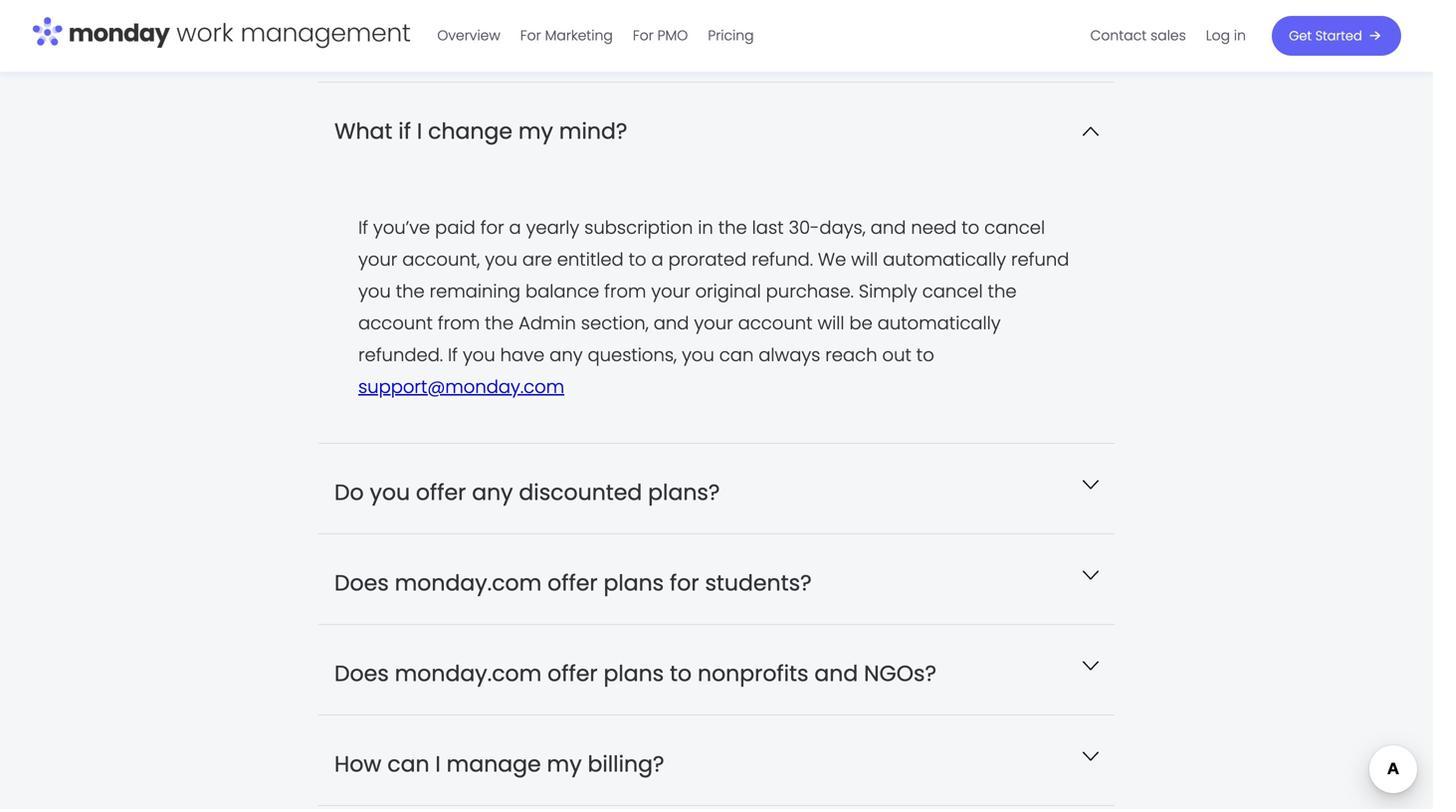 Task type: vqa. For each thing, say whether or not it's contained in the screenshot.
the offer associated with for
yes



Task type: describe. For each thing, give the bounding box(es) containing it.
can inside 'dropdown button'
[[388, 749, 430, 779]]

in inside the log in link
[[1234, 26, 1247, 45]]

0 horizontal spatial from
[[438, 310, 480, 336]]

does for does monday.com offer plans for students?
[[335, 568, 389, 598]]

get started
[[1290, 27, 1363, 45]]

prorated
[[669, 247, 747, 272]]

purchase.
[[766, 279, 854, 304]]

nonprofits
[[698, 658, 809, 689]]

original
[[696, 279, 761, 304]]

offer for for
[[548, 568, 598, 598]]

for marketing
[[520, 26, 613, 45]]

what if i change my mind? button
[[319, 82, 1115, 172]]

1 horizontal spatial cancel
[[985, 215, 1045, 240]]

1 vertical spatial will
[[818, 310, 845, 336]]

subscription
[[585, 215, 693, 240]]

be
[[850, 310, 873, 336]]

0 vertical spatial from
[[604, 279, 647, 304]]

overview
[[437, 26, 501, 45]]

does monday.com offer plans for students? button
[[319, 534, 1115, 624]]

plans?
[[648, 477, 720, 508]]

get started button
[[1272, 16, 1402, 56]]

always
[[759, 342, 821, 368]]

questions,
[[588, 342, 677, 368]]

pricing link
[[698, 20, 764, 52]]

contact sales
[[1091, 26, 1187, 45]]

any inside dropdown button
[[472, 477, 513, 508]]

plans for for
[[604, 568, 664, 598]]

does monday.com offer plans for students?
[[335, 568, 812, 598]]

support@monday.com link
[[358, 374, 565, 400]]

monday.com for does monday.com offer plans for students?
[[395, 568, 542, 598]]

2 horizontal spatial your
[[694, 310, 733, 336]]

to down subscription
[[629, 247, 647, 272]]

for for for pmo
[[633, 26, 654, 45]]

0 horizontal spatial cancel
[[923, 279, 983, 304]]

to inside dropdown button
[[670, 658, 692, 689]]

you left are
[[485, 247, 518, 272]]

what if i change my mind?
[[335, 116, 628, 146]]

log
[[1206, 26, 1231, 45]]

monday.com work management image
[[32, 13, 412, 55]]

1 account from the left
[[358, 310, 433, 336]]

can inside if you've paid for a yearly subscription in the last 30-days, and need to cancel your account, you are entitled to a prorated refund. we will automatically refund you the remaining balance from your original purchase. simply cancel the account from the admin section, and your account will be automatically refunded. if you have any questions, you can always reach out to support@monday.com
[[720, 342, 754, 368]]

0 horizontal spatial if
[[358, 215, 368, 240]]

1 vertical spatial automatically
[[878, 310, 1001, 336]]

what if i change my mind? region
[[358, 212, 1075, 403]]

do
[[335, 477, 364, 508]]

the left last
[[719, 215, 747, 240]]

plans for to
[[604, 658, 664, 689]]

for marketing link
[[511, 20, 623, 52]]

account,
[[402, 247, 480, 272]]

list containing contact sales
[[1081, 0, 1256, 72]]

1 vertical spatial a
[[652, 247, 664, 272]]

refund
[[1011, 247, 1070, 272]]

does monday.com offer plans to nonprofits and ngos? button
[[319, 625, 1115, 715]]

discounted
[[519, 477, 642, 508]]

1 vertical spatial if
[[448, 342, 458, 368]]

for pmo
[[633, 26, 688, 45]]

refunded.
[[358, 342, 443, 368]]

students?
[[705, 568, 812, 598]]

support@monday.com
[[358, 374, 565, 400]]

refund.
[[752, 247, 813, 272]]

my for change
[[519, 116, 553, 146]]

for for for marketing
[[520, 26, 541, 45]]

0 vertical spatial a
[[509, 215, 521, 240]]

paid
[[435, 215, 476, 240]]

1 horizontal spatial your
[[651, 279, 691, 304]]

last
[[752, 215, 784, 240]]

you've
[[373, 215, 430, 240]]

to right need
[[962, 215, 980, 240]]



Task type: locate. For each thing, give the bounding box(es) containing it.
1 vertical spatial i
[[435, 749, 441, 779]]

2 does from the top
[[335, 658, 389, 689]]

1 vertical spatial does
[[335, 658, 389, 689]]

1 horizontal spatial will
[[851, 247, 878, 272]]

does down do
[[335, 568, 389, 598]]

if up support@monday.com link
[[448, 342, 458, 368]]

0 horizontal spatial for
[[520, 26, 541, 45]]

for pmo link
[[623, 20, 698, 52]]

0 vertical spatial in
[[1234, 26, 1247, 45]]

your down you've
[[358, 247, 398, 272]]

2 vertical spatial offer
[[548, 658, 598, 689]]

billing?
[[588, 749, 665, 779]]

0 vertical spatial offer
[[416, 477, 466, 508]]

1 horizontal spatial and
[[815, 658, 858, 689]]

do you offer any discounted plans?
[[335, 477, 720, 508]]

30-
[[789, 215, 820, 240]]

0 vertical spatial my
[[519, 116, 553, 146]]

you up support@monday.com link
[[463, 342, 496, 368]]

1 vertical spatial for
[[670, 568, 699, 598]]

0 horizontal spatial for
[[481, 215, 504, 240]]

1 monday.com from the top
[[395, 568, 542, 598]]

does
[[335, 568, 389, 598], [335, 658, 389, 689]]

list
[[1081, 0, 1256, 72]]

1 vertical spatial in
[[698, 215, 714, 240]]

plans up does monday.com offer plans to nonprofits and ngos? on the bottom of the page
[[604, 568, 664, 598]]

1 horizontal spatial if
[[448, 342, 458, 368]]

1 horizontal spatial from
[[604, 279, 647, 304]]

automatically up out
[[878, 310, 1001, 336]]

the up have
[[485, 310, 514, 336]]

how can i manage my billing?
[[335, 749, 665, 779]]

out
[[883, 342, 912, 368]]

i left 'manage'
[[435, 749, 441, 779]]

offer for to
[[548, 658, 598, 689]]

i right the if
[[417, 116, 422, 146]]

1 for from the left
[[520, 26, 541, 45]]

0 horizontal spatial account
[[358, 310, 433, 336]]

plans
[[604, 568, 664, 598], [604, 658, 664, 689]]

2 plans from the top
[[604, 658, 664, 689]]

log in link
[[1196, 20, 1256, 52]]

1 vertical spatial monday.com
[[395, 658, 542, 689]]

my
[[519, 116, 553, 146], [547, 749, 582, 779]]

account up refunded.
[[358, 310, 433, 336]]

0 vertical spatial automatically
[[883, 247, 1007, 272]]

the
[[719, 215, 747, 240], [396, 279, 425, 304], [988, 279, 1017, 304], [485, 310, 514, 336]]

monday.com inside does monday.com offer plans to nonprofits and ngos? dropdown button
[[395, 658, 542, 689]]

my inside dropdown button
[[519, 116, 553, 146]]

0 vertical spatial plans
[[604, 568, 664, 598]]

1 vertical spatial your
[[651, 279, 691, 304]]

account
[[358, 310, 433, 336], [738, 310, 813, 336]]

for inside dropdown button
[[670, 568, 699, 598]]

0 vertical spatial if
[[358, 215, 368, 240]]

and inside dropdown button
[[815, 658, 858, 689]]

and left ngos?
[[815, 658, 858, 689]]

your down original
[[694, 310, 733, 336]]

from up section, at the left top of page
[[604, 279, 647, 304]]

account up always
[[738, 310, 813, 336]]

0 horizontal spatial your
[[358, 247, 398, 272]]

will left be
[[818, 310, 845, 336]]

monday.com
[[395, 568, 542, 598], [395, 658, 542, 689]]

can
[[720, 342, 754, 368], [388, 749, 430, 779]]

0 vertical spatial monday.com
[[395, 568, 542, 598]]

i inside dropdown button
[[417, 116, 422, 146]]

a left yearly at the left top of page
[[509, 215, 521, 240]]

sales
[[1151, 26, 1187, 45]]

main element
[[427, 0, 1402, 72]]

1 horizontal spatial any
[[550, 342, 583, 368]]

0 vertical spatial can
[[720, 342, 754, 368]]

any inside if you've paid for a yearly subscription in the last 30-days, and need to cancel your account, you are entitled to a prorated refund. we will automatically refund you the remaining balance from your original purchase. simply cancel the account from the admin section, and your account will be automatically refunded. if you have any questions, you can always reach out to support@monday.com
[[550, 342, 583, 368]]

any down admin
[[550, 342, 583, 368]]

0 vertical spatial will
[[851, 247, 878, 272]]

my for manage
[[547, 749, 582, 779]]

i for can
[[435, 749, 441, 779]]

for
[[481, 215, 504, 240], [670, 568, 699, 598]]

0 horizontal spatial in
[[698, 215, 714, 240]]

to left nonprofits
[[670, 658, 692, 689]]

for inside if you've paid for a yearly subscription in the last 30-days, and need to cancel your account, you are entitled to a prorated refund. we will automatically refund you the remaining balance from your original purchase. simply cancel the account from the admin section, and your account will be automatically refunded. if you have any questions, you can always reach out to support@monday.com
[[481, 215, 504, 240]]

0 vertical spatial i
[[417, 116, 422, 146]]

what
[[335, 116, 393, 146]]

0 vertical spatial for
[[481, 215, 504, 240]]

0 vertical spatial does
[[335, 568, 389, 598]]

1 vertical spatial from
[[438, 310, 480, 336]]

do you offer any discounted plans? button
[[319, 444, 1115, 533]]

your down prorated
[[651, 279, 691, 304]]

automatically
[[883, 247, 1007, 272], [878, 310, 1001, 336]]

0 horizontal spatial any
[[472, 477, 513, 508]]

you right questions,
[[682, 342, 715, 368]]

cancel
[[985, 215, 1045, 240], [923, 279, 983, 304]]

how
[[335, 749, 382, 779]]

remaining
[[430, 279, 521, 304]]

i for if
[[417, 116, 422, 146]]

admin
[[519, 310, 576, 336]]

contact
[[1091, 26, 1147, 45]]

my left mind?
[[519, 116, 553, 146]]

if
[[399, 116, 411, 146]]

to
[[962, 215, 980, 240], [629, 247, 647, 272], [917, 342, 935, 368], [670, 658, 692, 689]]

your
[[358, 247, 398, 272], [651, 279, 691, 304], [694, 310, 733, 336]]

1 horizontal spatial a
[[652, 247, 664, 272]]

from
[[604, 279, 647, 304], [438, 310, 480, 336]]

monday.com for does monday.com offer plans to nonprofits and ngos?
[[395, 658, 542, 689]]

can right "how"
[[388, 749, 430, 779]]

from down remaining
[[438, 310, 480, 336]]

yearly
[[526, 215, 580, 240]]

have
[[500, 342, 545, 368]]

1 horizontal spatial i
[[435, 749, 441, 779]]

0 vertical spatial and
[[871, 215, 906, 240]]

you inside do you offer any discounted plans? dropdown button
[[370, 477, 410, 508]]

1 horizontal spatial account
[[738, 310, 813, 336]]

1 does from the top
[[335, 568, 389, 598]]

get
[[1290, 27, 1312, 45]]

in up prorated
[[698, 215, 714, 240]]

for right paid
[[481, 215, 504, 240]]

0 vertical spatial any
[[550, 342, 583, 368]]

the down refund
[[988, 279, 1017, 304]]

you
[[485, 247, 518, 272], [358, 279, 391, 304], [463, 342, 496, 368], [682, 342, 715, 368], [370, 477, 410, 508]]

can left always
[[720, 342, 754, 368]]

we
[[818, 247, 847, 272]]

section,
[[581, 310, 649, 336]]

does for does monday.com offer plans to nonprofits and ngos?
[[335, 658, 389, 689]]

a down subscription
[[652, 247, 664, 272]]

for left marketing
[[520, 26, 541, 45]]

my inside 'dropdown button'
[[547, 749, 582, 779]]

1 horizontal spatial in
[[1234, 26, 1247, 45]]

2 vertical spatial and
[[815, 658, 858, 689]]

0 horizontal spatial a
[[509, 215, 521, 240]]

plans up billing?
[[604, 658, 664, 689]]

will
[[851, 247, 878, 272], [818, 310, 845, 336]]

any left discounted
[[472, 477, 513, 508]]

2 monday.com from the top
[[395, 658, 542, 689]]

0 horizontal spatial and
[[654, 310, 689, 336]]

manage
[[447, 749, 541, 779]]

the down 'account,'
[[396, 279, 425, 304]]

and up questions,
[[654, 310, 689, 336]]

pmo
[[658, 26, 688, 45]]

are
[[523, 247, 552, 272]]

mind?
[[559, 116, 628, 146]]

change
[[428, 116, 513, 146]]

and left need
[[871, 215, 906, 240]]

need
[[911, 215, 957, 240]]

log in
[[1206, 26, 1247, 45]]

days,
[[820, 215, 866, 240]]

1 vertical spatial can
[[388, 749, 430, 779]]

1 vertical spatial my
[[547, 749, 582, 779]]

i
[[417, 116, 422, 146], [435, 749, 441, 779]]

2 horizontal spatial and
[[871, 215, 906, 240]]

if you've paid for a yearly subscription in the last 30-days, and need to cancel your account, you are entitled to a prorated refund. we will automatically refund you the remaining balance from your original purchase. simply cancel the account from the admin section, and your account will be automatically refunded. if you have any questions, you can always reach out to support@monday.com
[[358, 215, 1070, 400]]

offer for discounted
[[416, 477, 466, 508]]

contact sales link
[[1081, 20, 1196, 52]]

1 vertical spatial any
[[472, 477, 513, 508]]

for left students?
[[670, 568, 699, 598]]

to right out
[[917, 342, 935, 368]]

any
[[550, 342, 583, 368], [472, 477, 513, 508]]

cancel up refund
[[985, 215, 1045, 240]]

1 vertical spatial and
[[654, 310, 689, 336]]

1 horizontal spatial for
[[633, 26, 654, 45]]

in
[[1234, 26, 1247, 45], [698, 215, 714, 240]]

you up refunded.
[[358, 279, 391, 304]]

you right do
[[370, 477, 410, 508]]

if
[[358, 215, 368, 240], [448, 342, 458, 368]]

and
[[871, 215, 906, 240], [654, 310, 689, 336], [815, 658, 858, 689]]

offer inside dropdown button
[[416, 477, 466, 508]]

2 for from the left
[[633, 26, 654, 45]]

entitled
[[557, 247, 624, 272]]

pricing
[[708, 26, 754, 45]]

1 vertical spatial cancel
[[923, 279, 983, 304]]

started
[[1316, 27, 1363, 45]]

0 horizontal spatial will
[[818, 310, 845, 336]]

offer
[[416, 477, 466, 508], [548, 568, 598, 598], [548, 658, 598, 689]]

automatically down need
[[883, 247, 1007, 272]]

ngos?
[[864, 658, 937, 689]]

0 vertical spatial your
[[358, 247, 398, 272]]

if left you've
[[358, 215, 368, 240]]

balance
[[526, 279, 600, 304]]

for
[[520, 26, 541, 45], [633, 26, 654, 45]]

1 horizontal spatial for
[[670, 568, 699, 598]]

1 vertical spatial offer
[[548, 568, 598, 598]]

offer down discounted
[[548, 568, 598, 598]]

does monday.com offer plans to nonprofits and ngos?
[[335, 658, 937, 689]]

in inside if you've paid for a yearly subscription in the last 30-days, and need to cancel your account, you are entitled to a prorated refund. we will automatically refund you the remaining balance from your original purchase. simply cancel the account from the admin section, and your account will be automatically refunded. if you have any questions, you can always reach out to support@monday.com
[[698, 215, 714, 240]]

reach
[[826, 342, 878, 368]]

offer right do
[[416, 477, 466, 508]]

marketing
[[545, 26, 613, 45]]

0 horizontal spatial i
[[417, 116, 422, 146]]

overview link
[[427, 20, 511, 52]]

i inside 'dropdown button'
[[435, 749, 441, 779]]

1 plans from the top
[[604, 568, 664, 598]]

cancel right simply
[[923, 279, 983, 304]]

offer down does monday.com offer plans for students?
[[548, 658, 598, 689]]

0 horizontal spatial can
[[388, 749, 430, 779]]

in right the log
[[1234, 26, 1247, 45]]

for left pmo
[[633, 26, 654, 45]]

2 account from the left
[[738, 310, 813, 336]]

my left billing?
[[547, 749, 582, 779]]

0 vertical spatial cancel
[[985, 215, 1045, 240]]

will right we
[[851, 247, 878, 272]]

monday.com inside does monday.com offer plans for students? dropdown button
[[395, 568, 542, 598]]

does up "how"
[[335, 658, 389, 689]]

1 vertical spatial plans
[[604, 658, 664, 689]]

1 horizontal spatial can
[[720, 342, 754, 368]]

simply
[[859, 279, 918, 304]]

2 vertical spatial your
[[694, 310, 733, 336]]

a
[[509, 215, 521, 240], [652, 247, 664, 272]]

how can i manage my billing? button
[[319, 716, 1115, 805]]



